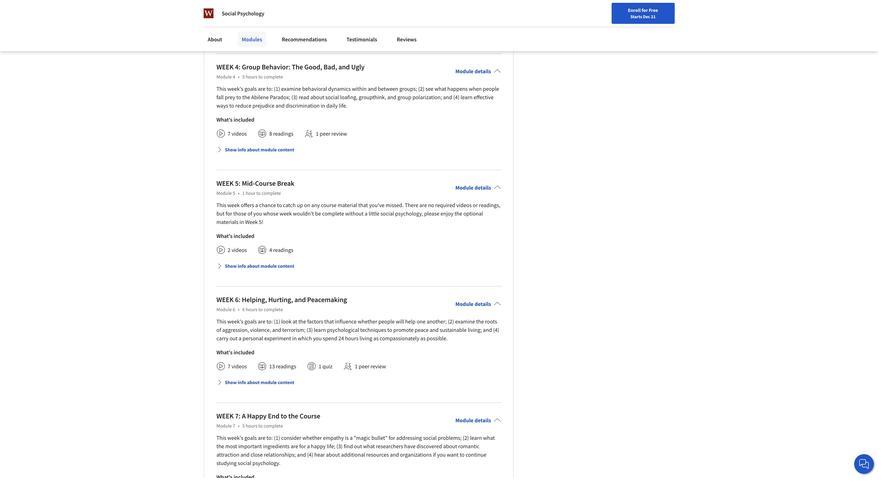 Task type: locate. For each thing, give the bounding box(es) containing it.
details up readings,
[[475, 184, 491, 191]]

3 included from the top
[[234, 349, 254, 356]]

1 week from the top
[[216, 62, 234, 71]]

1 • from the top
[[238, 74, 239, 80]]

and down roots
[[483, 326, 492, 333]]

this inside this week's goals are to: (1) examine behavioral dynamics within and between groups; (2) see what happens when people fall prey to the abilene paradox; (3) read about social loafing, groupthink, and group polarization; and (4) learn effective ways to reduce prejudice and discrimination in daily life.
[[216, 85, 226, 92]]

hours down the group
[[246, 74, 257, 80]]

(1) up ingredients
[[274, 434, 280, 441]]

end
[[268, 411, 279, 420]]

1 vertical spatial week's
[[227, 318, 243, 325]]

1 peer review down daily
[[316, 130, 347, 137]]

0 vertical spatial whether
[[358, 318, 377, 325]]

0 horizontal spatial (2)
[[418, 85, 424, 92]]

1 show info about module content from the top
[[225, 146, 294, 153]]

people inside this week's goals are to: (1) look at the factors that influence whether people will help one another; (2) examine the roots of aggression, violence, and terrorism; (3) learn psychological techniques to promote peace and sustainable living; and (4) carry out a personal experiment in which you spend 24 hours living as compassionately as possible.
[[378, 318, 395, 325]]

content for break
[[278, 263, 294, 269]]

2 vertical spatial in
[[292, 335, 297, 342]]

3 details from the top
[[475, 300, 491, 307]]

to: inside this week's goals are to: (1) examine behavioral dynamics within and between groups; (2) see what happens when people fall prey to the abilene paradox; (3) read about social loafing, groupthink, and group polarization; and (4) learn effective ways to reduce prejudice and discrimination in daily life.
[[267, 85, 273, 92]]

this week offers a chance to catch up on any course material that you've missed. there are no required videos or readings, but for those of you whose week wouldn't be complete without a little social psychology, please enjoy the optional materials in week 5!
[[216, 201, 500, 225]]

show info about module content down 13
[[225, 379, 294, 385]]

2 vertical spatial show info about module content button
[[214, 376, 297, 389]]

good,
[[304, 62, 322, 71]]

2 goals from the top
[[244, 318, 257, 325]]

1 horizontal spatial out
[[354, 443, 362, 450]]

1 module from the top
[[261, 146, 277, 153]]

one
[[417, 318, 426, 325]]

week for week 4: group behavior: the good, bad, and ugly
[[216, 62, 234, 71]]

2
[[228, 246, 230, 253]]

whether inside this week's goals are to: (1) consider whether empathy is a "magic bullet" for addressing social problems; (2) learn what the most important ingredients are for a happy life; (3) find out what researchers have discovered about romantic attraction and close relationships; and (4) hear about additional resources and organizations if you want to continue studying social psychology.
[[302, 434, 322, 441]]

week's for 7:
[[227, 434, 243, 441]]

1 horizontal spatial peer
[[359, 363, 369, 370]]

this week's goals are to: (1) consider whether empathy is a "magic bullet" for addressing social problems; (2) learn what the most important ingredients are for a happy life; (3) find out what researchers have discovered about romantic attraction and close relationships; and (4) hear about additional resources and organizations if you want to continue studying social psychology.
[[216, 434, 495, 466]]

show info about module content button for group
[[214, 143, 297, 156]]

1 left hour in the left of the page
[[242, 190, 245, 196]]

0 horizontal spatial as
[[373, 335, 379, 342]]

1 horizontal spatial whether
[[358, 318, 377, 325]]

1 vertical spatial module
[[261, 263, 277, 269]]

1 vertical spatial readings
[[273, 246, 293, 253]]

are for to
[[258, 434, 265, 441]]

0 vertical spatial goals
[[244, 85, 257, 92]]

1 vertical spatial to:
[[267, 318, 273, 325]]

0 vertical spatial review
[[331, 130, 347, 137]]

6 down 6:
[[233, 306, 235, 313]]

1 included from the top
[[234, 116, 254, 123]]

and
[[338, 62, 350, 71], [368, 85, 377, 92], [387, 93, 396, 101], [443, 93, 452, 101], [276, 102, 285, 109], [294, 295, 306, 304], [272, 326, 281, 333], [430, 326, 439, 333], [483, 326, 492, 333], [241, 451, 250, 458], [297, 451, 306, 458], [390, 451, 399, 458]]

videos down personal
[[232, 363, 247, 370]]

0 horizontal spatial of
[[216, 326, 221, 333]]

None search field
[[100, 4, 268, 18]]

0 vertical spatial learn
[[461, 93, 473, 101]]

module up "but"
[[216, 190, 232, 196]]

hours inside week 4: group behavior: the good, bad, and ugly module 4 • 5 hours to complete
[[246, 74, 257, 80]]

about down behavioral
[[310, 93, 324, 101]]

show for 4:
[[225, 146, 237, 153]]

1 vertical spatial included
[[234, 232, 254, 239]]

(4) down roots
[[493, 326, 499, 333]]

4 this from the top
[[216, 434, 226, 441]]

for up "dec"
[[642, 7, 648, 13]]

(4) down "happens" at the right
[[453, 93, 459, 101]]

2 horizontal spatial (3)
[[336, 443, 343, 450]]

3 show info about module content from the top
[[225, 379, 294, 385]]

0 vertical spatial module
[[261, 146, 277, 153]]

enroll for free starts dec 21
[[628, 7, 658, 19]]

1 horizontal spatial (2)
[[448, 318, 454, 325]]

7 down 7:
[[233, 423, 235, 429]]

(3) left read
[[291, 93, 298, 101]]

0 horizontal spatial you
[[253, 210, 262, 217]]

2 vertical spatial info
[[238, 379, 246, 385]]

in down those
[[240, 218, 244, 225]]

week 7: a happy end to the course module 7 • 5 hours to complete
[[216, 411, 320, 429]]

course up "consider"
[[300, 411, 320, 420]]

5 down 'a'
[[242, 423, 245, 429]]

this up the aggression,
[[216, 318, 226, 325]]

included down personal
[[234, 349, 254, 356]]

for right "but"
[[226, 210, 232, 217]]

1 horizontal spatial course
[[300, 411, 320, 420]]

2 horizontal spatial (4)
[[493, 326, 499, 333]]

0 vertical spatial show info about module content button
[[214, 143, 297, 156]]

in inside this week's goals are to: (1) examine behavioral dynamics within and between groups; (2) see what happens when people fall prey to the abilene paradox; (3) read about social loafing, groupthink, and group polarization; and (4) learn effective ways to reduce prejudice and discrimination in daily life.
[[321, 102, 325, 109]]

the up reduce
[[242, 93, 250, 101]]

readings for behavior:
[[273, 130, 293, 137]]

reviews link
[[393, 32, 421, 47]]

7 videos for 4:
[[228, 130, 247, 137]]

1 horizontal spatial week
[[280, 210, 292, 217]]

to right hour in the left of the page
[[256, 190, 261, 196]]

module for hurting,
[[261, 379, 277, 385]]

prejudice
[[253, 102, 274, 109]]

the inside this week's goals are to: (1) examine behavioral dynamics within and between groups; (2) see what happens when people fall prey to the abilene paradox; (3) read about social loafing, groupthink, and group polarization; and (4) learn effective ways to reduce prejudice and discrimination in daily life.
[[242, 93, 250, 101]]

out inside this week's goals are to: (1) look at the factors that influence whether people will help one another; (2) examine the roots of aggression, violence, and terrorism; (3) learn psychological techniques to promote peace and sustainable living; and (4) carry out a personal experiment in which you spend 24 hours living as compassionately as possible.
[[230, 335, 238, 342]]

0 horizontal spatial that
[[324, 318, 334, 325]]

are up violence,
[[258, 318, 265, 325]]

0 vertical spatial (3)
[[291, 93, 298, 101]]

module down 13
[[261, 379, 277, 385]]

0 vertical spatial what's
[[216, 116, 233, 123]]

show info about module content down 4 readings
[[225, 263, 294, 269]]

3 show from the top
[[225, 379, 237, 385]]

this inside this week's goals are to: (1) look at the factors that influence whether people will help one another; (2) examine the roots of aggression, violence, and terrorism; (3) learn psychological techniques to promote peace and sustainable living; and (4) carry out a personal experiment in which you spend 24 hours living as compassionately as possible.
[[216, 318, 226, 325]]

0 vertical spatial 7 videos
[[228, 130, 247, 137]]

0 vertical spatial that
[[358, 201, 368, 208]]

behavior:
[[262, 62, 290, 71]]

2 7 videos from the top
[[228, 363, 247, 370]]

social
[[325, 93, 339, 101], [380, 210, 394, 217], [423, 434, 437, 441], [238, 459, 251, 466]]

info up 'a'
[[238, 379, 246, 385]]

2 info from the top
[[238, 263, 246, 269]]

included for mid-
[[234, 232, 254, 239]]

week's inside this week's goals are to: (1) examine behavioral dynamics within and between groups; (2) see what happens when people fall prey to the abilene paradox; (3) read about social loafing, groupthink, and group polarization; and (4) learn effective ways to reduce prejudice and discrimination in daily life.
[[227, 85, 243, 92]]

are for peacemaking
[[258, 318, 265, 325]]

learn down "when"
[[461, 93, 473, 101]]

people left "will"
[[378, 318, 395, 325]]

read
[[299, 93, 309, 101]]

0 vertical spatial (4)
[[453, 93, 459, 101]]

module inside week 4: group behavior: the good, bad, and ugly module 4 • 5 hours to complete
[[216, 74, 232, 80]]

the right enjoy
[[455, 210, 462, 217]]

7 videos down reduce
[[228, 130, 247, 137]]

and inside week 6: helping, hurting, and peacemaking module 6 • 6 hours to complete
[[294, 295, 306, 304]]

2 vertical spatial show
[[225, 379, 237, 385]]

2 vertical spatial learn
[[470, 434, 482, 441]]

content down 8 readings
[[278, 146, 294, 153]]

about
[[310, 93, 324, 101], [247, 146, 260, 153], [247, 263, 260, 269], [247, 379, 260, 385], [443, 443, 457, 450], [326, 451, 340, 458]]

week for week 5: mid-course break
[[216, 179, 234, 187]]

happy
[[247, 411, 267, 420]]

what's down "ways"
[[216, 116, 233, 123]]

to: inside this week's goals are to: (1) look at the factors that influence whether people will help one another; (2) examine the roots of aggression, violence, and terrorism; (3) learn psychological techniques to promote peace and sustainable living; and (4) carry out a personal experiment in which you spend 24 hours living as compassionately as possible.
[[267, 318, 273, 325]]

0 vertical spatial in
[[321, 102, 325, 109]]

week
[[216, 62, 234, 71], [216, 179, 234, 187], [216, 295, 234, 304], [216, 411, 234, 420]]

(1)
[[274, 85, 280, 92], [274, 318, 280, 325], [274, 434, 280, 441]]

1 horizontal spatial review
[[371, 363, 386, 370]]

that inside this week's goals are to: (1) look at the factors that influence whether people will help one another; (2) examine the roots of aggression, violence, and terrorism; (3) learn psychological techniques to promote peace and sustainable living; and (4) carry out a personal experiment in which you spend 24 hours living as compassionately as possible.
[[324, 318, 334, 325]]

what right see
[[435, 85, 446, 92]]

0 horizontal spatial people
[[378, 318, 395, 325]]

videos left the or
[[456, 201, 472, 208]]

details up "when"
[[475, 68, 491, 75]]

out down the aggression,
[[230, 335, 238, 342]]

whether up techniques
[[358, 318, 377, 325]]

goals for helping,
[[244, 318, 257, 325]]

examine up living;
[[455, 318, 475, 325]]

info
[[238, 146, 246, 153], [238, 263, 246, 269], [238, 379, 246, 385]]

as down peace
[[420, 335, 426, 342]]

module details for week 5: mid-course break
[[455, 184, 491, 191]]

4 • from the top
[[238, 423, 239, 429]]

0 vertical spatial 1 peer review
[[316, 130, 347, 137]]

0 horizontal spatial (3)
[[291, 93, 298, 101]]

break
[[277, 179, 294, 187]]

3 content from the top
[[278, 379, 294, 385]]

course
[[255, 179, 276, 187], [300, 411, 320, 420]]

1 vertical spatial examine
[[455, 318, 475, 325]]

1 content from the top
[[278, 146, 294, 153]]

complete inside week 5: mid-course break module 5 • 1 hour to complete
[[262, 190, 281, 196]]

in left daily
[[321, 102, 325, 109]]

find your new career
[[663, 8, 707, 14]]

group
[[242, 62, 260, 71]]

1 horizontal spatial of
[[248, 210, 252, 217]]

1 details from the top
[[475, 68, 491, 75]]

videos inside this week offers a chance to catch up on any course material that you've missed. there are no required videos or readings, but for those of you whose week wouldn't be complete without a little social psychology, please enjoy the optional materials in week 5!
[[456, 201, 472, 208]]

1 peer review down living
[[355, 363, 386, 370]]

that up without
[[358, 201, 368, 208]]

in for hurting,
[[292, 335, 297, 342]]

4 module details from the top
[[455, 417, 491, 424]]

out inside this week's goals are to: (1) consider whether empathy is a "magic bullet" for addressing social problems; (2) learn what the most important ingredients are for a happy life; (3) find out what researchers have discovered about romantic attraction and close relationships; and (4) hear about additional resources and organizations if you want to continue studying social psychology.
[[354, 443, 362, 450]]

between
[[378, 85, 398, 92]]

2 as from the left
[[420, 335, 426, 342]]

that inside this week offers a chance to catch up on any course material that you've missed. there are no required videos or readings, but for those of you whose week wouldn't be complete without a little social psychology, please enjoy the optional materials in week 5!
[[358, 201, 368, 208]]

0 horizontal spatial 4
[[233, 74, 235, 80]]

1 vertical spatial goals
[[244, 318, 257, 325]]

(4) left hear
[[307, 451, 313, 458]]

week's inside this week's goals are to: (1) look at the factors that influence whether people will help one another; (2) examine the roots of aggression, violence, and terrorism; (3) learn psychological techniques to promote peace and sustainable living; and (4) carry out a personal experiment in which you spend 24 hours living as compassionately as possible.
[[227, 318, 243, 325]]

0 horizontal spatial what
[[363, 443, 375, 450]]

3 • from the top
[[238, 306, 239, 313]]

2 vertical spatial to:
[[267, 434, 273, 441]]

module details up romantic
[[455, 417, 491, 424]]

(1) inside this week's goals are to: (1) consider whether empathy is a "magic bullet" for addressing social problems; (2) learn what the most important ingredients are for a happy life; (3) find out what researchers have discovered about romantic attraction and close relationships; and (4) hear about additional resources and organizations if you want to continue studying social psychology.
[[274, 434, 280, 441]]

are down "consider"
[[291, 443, 298, 450]]

1 vertical spatial 7 videos
[[228, 363, 247, 370]]

(2) inside this week's goals are to: (1) consider whether empathy is a "magic bullet" for addressing social problems; (2) learn what the most important ingredients are for a happy life; (3) find out what researchers have discovered about romantic attraction and close relationships; and (4) hear about additional resources and organizations if you want to continue studying social psychology.
[[463, 434, 469, 441]]

• down 5:
[[238, 190, 239, 196]]

0 horizontal spatial in
[[240, 218, 244, 225]]

reduce
[[235, 102, 251, 109]]

social down missed.
[[380, 210, 394, 217]]

3 info from the top
[[238, 379, 246, 385]]

2 this from the top
[[216, 201, 226, 208]]

what inside this week's goals are to: (1) examine behavioral dynamics within and between groups; (2) see what happens when people fall prey to the abilene paradox; (3) read about social loafing, groupthink, and group polarization; and (4) learn effective ways to reduce prejudice and discrimination in daily life.
[[435, 85, 446, 92]]

in for behavior:
[[321, 102, 325, 109]]

personal
[[243, 335, 263, 342]]

readings for hurting,
[[276, 363, 296, 370]]

info about module content element
[[216, 24, 501, 44]]

0 vertical spatial out
[[230, 335, 238, 342]]

2 week from the top
[[216, 179, 234, 187]]

this week's goals are to: (1) examine behavioral dynamics within and between groups; (2) see what happens when people fall prey to the abilene paradox; (3) read about social loafing, groupthink, and group polarization; and (4) learn effective ways to reduce prejudice and discrimination in daily life.
[[216, 85, 499, 109]]

complete inside this week offers a chance to catch up on any course material that you've missed. there are no required videos or readings, but for those of you whose week wouldn't be complete without a little social psychology, please enjoy the optional materials in week 5!
[[322, 210, 344, 217]]

details for week 6: helping, hurting, and peacemaking
[[475, 300, 491, 307]]

influence
[[335, 318, 357, 325]]

1 vertical spatial you
[[313, 335, 322, 342]]

look
[[281, 318, 292, 325]]

about inside this week's goals are to: (1) examine behavioral dynamics within and between groups; (2) see what happens when people fall prey to the abilene paradox; (3) read about social loafing, groupthink, and group polarization; and (4) learn effective ways to reduce prejudice and discrimination in daily life.
[[310, 93, 324, 101]]

hours
[[246, 74, 257, 80], [246, 306, 257, 313], [345, 335, 358, 342], [246, 423, 257, 429]]

are inside this week's goals are to: (1) examine behavioral dynamics within and between groups; (2) see what happens when people fall prey to the abilene paradox; (3) read about social loafing, groupthink, and group polarization; and (4) learn effective ways to reduce prejudice and discrimination in daily life.
[[258, 85, 265, 92]]

info for helping,
[[238, 379, 246, 385]]

about up helping,
[[247, 263, 260, 269]]

recommendations link
[[278, 32, 331, 47]]

0 vertical spatial content
[[278, 146, 294, 153]]

factors
[[307, 318, 323, 325]]

continue
[[466, 451, 486, 458]]

0 vertical spatial readings
[[273, 130, 293, 137]]

videos right '2'
[[232, 246, 247, 253]]

2 show info about module content from the top
[[225, 263, 294, 269]]

(1) inside this week's goals are to: (1) look at the factors that influence whether people will help one another; (2) examine the roots of aggression, violence, and terrorism; (3) learn psychological techniques to promote peace and sustainable living; and (4) carry out a personal experiment in which you spend 24 hours living as compassionately as possible.
[[274, 318, 280, 325]]

are inside this week's goals are to: (1) look at the factors that influence whether people will help one another; (2) examine the roots of aggression, violence, and terrorism; (3) learn psychological techniques to promote peace and sustainable living; and (4) carry out a personal experiment in which you spend 24 hours living as compassionately as possible.
[[258, 318, 265, 325]]

3 module from the top
[[261, 379, 277, 385]]

3 what's included from the top
[[216, 349, 254, 356]]

7 down "ways"
[[228, 130, 230, 137]]

• down 7:
[[238, 423, 239, 429]]

1 horizontal spatial that
[[358, 201, 368, 208]]

are for good,
[[258, 85, 265, 92]]

groups;
[[399, 85, 417, 92]]

3 goals from the top
[[244, 434, 257, 441]]

out
[[230, 335, 238, 342], [354, 443, 362, 450]]

you inside this week's goals are to: (1) look at the factors that influence whether people will help one another; (2) examine the roots of aggression, violence, and terrorism; (3) learn psychological techniques to promote peace and sustainable living; and (4) carry out a personal experiment in which you spend 24 hours living as compassionately as possible.
[[313, 335, 322, 342]]

module up problems; at the bottom of page
[[455, 417, 474, 424]]

2 content from the top
[[278, 263, 294, 269]]

1 7 videos from the top
[[228, 130, 247, 137]]

0 horizontal spatial peer
[[320, 130, 330, 137]]

and up experiment at the bottom left of page
[[272, 326, 281, 333]]

4 details from the top
[[475, 417, 491, 424]]

week left the 4:
[[216, 62, 234, 71]]

1 horizontal spatial 6
[[242, 306, 245, 313]]

2 details from the top
[[475, 184, 491, 191]]

module details for week 4: group behavior: the good, bad, and ugly
[[455, 68, 491, 75]]

2 vertical spatial (4)
[[307, 451, 313, 458]]

2 included from the top
[[234, 232, 254, 239]]

2 horizontal spatial what
[[483, 434, 495, 441]]

sustainable
[[440, 326, 467, 333]]

(3) inside this week's goals are to: (1) examine behavioral dynamics within and between groups; (2) see what happens when people fall prey to the abilene paradox; (3) read about social loafing, groupthink, and group polarization; and (4) learn effective ways to reduce prejudice and discrimination in daily life.
[[291, 93, 298, 101]]

2 • from the top
[[238, 190, 239, 196]]

to: up ingredients
[[267, 434, 273, 441]]

videos for week 4: group behavior: the good, bad, and ugly
[[232, 130, 247, 137]]

peacemaking
[[307, 295, 347, 304]]

groupthink,
[[359, 93, 386, 101]]

2 vertical spatial what
[[363, 443, 375, 450]]

3 (1) from the top
[[274, 434, 280, 441]]

in inside this week's goals are to: (1) look at the factors that influence whether people will help one another; (2) examine the roots of aggression, violence, and terrorism; (3) learn psychological techniques to promote peace and sustainable living; and (4) carry out a personal experiment in which you spend 24 hours living as compassionately as possible.
[[292, 335, 297, 342]]

which
[[298, 335, 312, 342]]

goals
[[244, 85, 257, 92], [244, 318, 257, 325], [244, 434, 257, 441]]

the inside week 7: a happy end to the course module 7 • 5 hours to complete
[[288, 411, 298, 420]]

this
[[216, 85, 226, 92], [216, 201, 226, 208], [216, 318, 226, 325], [216, 434, 226, 441]]

0 horizontal spatial (4)
[[307, 451, 313, 458]]

little
[[369, 210, 379, 217]]

week down catch on the left of page
[[280, 210, 292, 217]]

3 this from the top
[[216, 318, 226, 325]]

1 goals from the top
[[244, 85, 257, 92]]

module inside week 7: a happy end to the course module 7 • 5 hours to complete
[[216, 423, 232, 429]]

hours down happy at bottom left
[[246, 423, 257, 429]]

quiz
[[323, 363, 332, 370]]

0 vertical spatial (1)
[[274, 85, 280, 92]]

2 show info about module content button from the top
[[214, 260, 297, 272]]

review down life.
[[331, 130, 347, 137]]

0 vertical spatial week
[[227, 201, 240, 208]]

7 videos down carry
[[228, 363, 247, 370]]

you've
[[369, 201, 385, 208]]

the inside this week offers a chance to catch up on any course material that you've missed. there are no required videos or readings, but for those of you whose week wouldn't be complete without a little social psychology, please enjoy the optional materials in week 5!
[[455, 210, 462, 217]]

module details up "when"
[[455, 68, 491, 75]]

(3) inside this week's goals are to: (1) consider whether empathy is a "magic bullet" for addressing social problems; (2) learn what the most important ingredients are for a happy life; (3) find out what researchers have discovered about romantic attraction and close relationships; and (4) hear about additional resources and organizations if you want to continue studying social psychology.
[[336, 443, 343, 450]]

included
[[234, 116, 254, 123], [234, 232, 254, 239], [234, 349, 254, 356]]

week inside week 6: helping, hurting, and peacemaking module 6 • 6 hours to complete
[[216, 295, 234, 304]]

and down researchers
[[390, 451, 399, 458]]

people
[[483, 85, 499, 92], [378, 318, 395, 325]]

a left happy
[[307, 443, 310, 450]]

1 what's from the top
[[216, 116, 233, 123]]

a right is
[[350, 434, 353, 441]]

bad,
[[324, 62, 337, 71]]

2 vertical spatial (3)
[[336, 443, 343, 450]]

1 vertical spatial what
[[483, 434, 495, 441]]

this inside this week offers a chance to catch up on any course material that you've missed. there are no required videos or readings, but for those of you whose week wouldn't be complete without a little social psychology, please enjoy the optional materials in week 5!
[[216, 201, 226, 208]]

week inside week 5: mid-course break module 5 • 1 hour to complete
[[216, 179, 234, 187]]

this for week 7: a happy end to the course
[[216, 434, 226, 441]]

a down the aggression,
[[239, 335, 242, 342]]

what's included down reduce
[[216, 116, 254, 123]]

no
[[428, 201, 434, 208]]

(3) right life; on the bottom of page
[[336, 443, 343, 450]]

week
[[227, 201, 240, 208], [280, 210, 292, 217]]

• down 6:
[[238, 306, 239, 313]]

1 inside week 5: mid-course break module 5 • 1 hour to complete
[[242, 190, 245, 196]]

you right the if
[[437, 451, 446, 458]]

week inside week 7: a happy end to the course module 7 • 5 hours to complete
[[216, 411, 234, 420]]

3 show info about module content button from the top
[[214, 376, 297, 389]]

2 vertical spatial goals
[[244, 434, 257, 441]]

2 what's from the top
[[216, 232, 233, 239]]

hear
[[314, 451, 325, 458]]

examine inside this week's goals are to: (1) look at the factors that influence whether people will help one another; (2) examine the roots of aggression, violence, and terrorism; (3) learn psychological techniques to promote peace and sustainable living; and (4) carry out a personal experiment in which you spend 24 hours living as compassionately as possible.
[[455, 318, 475, 325]]

2 vertical spatial what's included
[[216, 349, 254, 356]]

discovered
[[417, 443, 442, 450]]

peer down living
[[359, 363, 369, 370]]

0 horizontal spatial course
[[255, 179, 276, 187]]

0 vertical spatial people
[[483, 85, 499, 92]]

enjoy
[[441, 210, 453, 217]]

0 vertical spatial what's included
[[216, 116, 254, 123]]

2 vertical spatial week's
[[227, 434, 243, 441]]

complete down behavior:
[[264, 74, 283, 80]]

module for course
[[261, 263, 277, 269]]

whether inside this week's goals are to: (1) look at the factors that influence whether people will help one another; (2) examine the roots of aggression, violence, and terrorism; (3) learn psychological techniques to promote peace and sustainable living; and (4) carry out a personal experiment in which you spend 24 hours living as compassionately as possible.
[[358, 318, 377, 325]]

week left 6:
[[216, 295, 234, 304]]

1 vertical spatial of
[[216, 326, 221, 333]]

happens
[[447, 85, 468, 92]]

to: inside this week's goals are to: (1) consider whether empathy is a "magic bullet" for addressing social problems; (2) learn what the most important ingredients are for a happy life; (3) find out what researchers have discovered about romantic attraction and close relationships; and (4) hear about additional resources and organizations if you want to continue studying social psychology.
[[267, 434, 273, 441]]

(2) inside this week's goals are to: (1) look at the factors that influence whether people will help one another; (2) examine the roots of aggression, violence, and terrorism; (3) learn psychological techniques to promote peace and sustainable living; and (4) carry out a personal experiment in which you spend 24 hours living as compassionately as possible.
[[448, 318, 454, 325]]

2 module from the top
[[261, 263, 277, 269]]

1 horizontal spatial what
[[435, 85, 446, 92]]

what's included up 2 videos
[[216, 232, 254, 239]]

to left catch on the left of page
[[277, 201, 282, 208]]

1 vertical spatial content
[[278, 263, 294, 269]]

1 info from the top
[[238, 146, 246, 153]]

1 vertical spatial 5
[[233, 190, 235, 196]]

0 horizontal spatial review
[[331, 130, 347, 137]]

(1) left look
[[274, 318, 280, 325]]

1 vertical spatial people
[[378, 318, 395, 325]]

goals up violence,
[[244, 318, 257, 325]]

chance
[[259, 201, 276, 208]]

4 week from the top
[[216, 411, 234, 420]]

0 vertical spatial examine
[[281, 85, 301, 92]]

7:
[[235, 411, 240, 420]]

1 vertical spatial 7
[[228, 363, 230, 370]]

0 vertical spatial info
[[238, 146, 246, 153]]

are
[[258, 85, 265, 92], [419, 201, 427, 208], [258, 318, 265, 325], [258, 434, 265, 441], [291, 443, 298, 450]]

the left most
[[216, 443, 224, 450]]

are up important
[[258, 434, 265, 441]]

life;
[[327, 443, 335, 450]]

details for week 7: a happy end to the course
[[475, 417, 491, 424]]

4
[[233, 74, 235, 80], [269, 246, 272, 253]]

goals inside this week's goals are to: (1) examine behavioral dynamics within and between groups; (2) see what happens when people fall prey to the abilene paradox; (3) read about social loafing, groupthink, and group polarization; and (4) learn effective ways to reduce prejudice and discrimination in daily life.
[[244, 85, 257, 92]]

5 inside week 5: mid-course break module 5 • 1 hour to complete
[[233, 190, 235, 196]]

week left 7:
[[216, 411, 234, 420]]

2 vertical spatial module
[[261, 379, 277, 385]]

included for group
[[234, 116, 254, 123]]

0 vertical spatial show
[[225, 146, 237, 153]]

what's included down carry
[[216, 349, 254, 356]]

this inside this week's goals are to: (1) consider whether empathy is a "magic bullet" for addressing social problems; (2) learn what the most important ingredients are for a happy life; (3) find out what researchers have discovered about romantic attraction and close relationships; and (4) hear about additional resources and organizations if you want to continue studying social psychology.
[[216, 434, 226, 441]]

chat with us image
[[858, 459, 870, 470]]

1 this from the top
[[216, 85, 226, 92]]

to up the "compassionately"
[[387, 326, 392, 333]]

0 horizontal spatial week
[[227, 201, 240, 208]]

module for behavior:
[[261, 146, 277, 153]]

2 vertical spatial 7
[[233, 423, 235, 429]]

roots
[[485, 318, 497, 325]]

10
[[228, 14, 233, 21]]

2 vertical spatial show info about module content
[[225, 379, 294, 385]]

1 horizontal spatial examine
[[455, 318, 475, 325]]

you right which
[[313, 335, 322, 342]]

learn inside this week's goals are to: (1) consider whether empathy is a "magic bullet" for addressing social problems; (2) learn what the most important ingredients are for a happy life; (3) find out what researchers have discovered about romantic attraction and close relationships; and (4) hear about additional resources and organizations if you want to continue studying social psychology.
[[470, 434, 482, 441]]

1 horizontal spatial in
[[292, 335, 297, 342]]

2 horizontal spatial (2)
[[463, 434, 469, 441]]

2 module details from the top
[[455, 184, 491, 191]]

1 to: from the top
[[267, 85, 273, 92]]

show info about module content
[[225, 146, 294, 153], [225, 263, 294, 269], [225, 379, 294, 385]]

(4) inside this week's goals are to: (1) examine behavioral dynamics within and between groups; (2) see what happens when people fall prey to the abilene paradox; (3) read about social loafing, groupthink, and group polarization; and (4) learn effective ways to reduce prejudice and discrimination in daily life.
[[453, 93, 459, 101]]

2 week's from the top
[[227, 318, 243, 325]]

1 week's from the top
[[227, 85, 243, 92]]

module inside week 5: mid-course break module 5 • 1 hour to complete
[[216, 190, 232, 196]]

complete down course
[[322, 210, 344, 217]]

1 vertical spatial out
[[354, 443, 362, 450]]

for up researchers
[[389, 434, 395, 441]]

1 show from the top
[[225, 146, 237, 153]]

(1) inside this week's goals are to: (1) examine behavioral dynamics within and between groups; (2) see what happens when people fall prey to the abilene paradox; (3) read about social loafing, groupthink, and group polarization; and (4) learn effective ways to reduce prejudice and discrimination in daily life.
[[274, 85, 280, 92]]

social up daily
[[325, 93, 339, 101]]

discrimination
[[286, 102, 320, 109]]

1 vertical spatial 4
[[269, 246, 272, 253]]

of inside this week's goals are to: (1) look at the factors that influence whether people will help one another; (2) examine the roots of aggression, violence, and terrorism; (3) learn psychological techniques to promote peace and sustainable living; and (4) carry out a personal experiment in which you spend 24 hours living as compassionately as possible.
[[216, 326, 221, 333]]

the inside this week's goals are to: (1) consider whether empathy is a "magic bullet" for addressing social problems; (2) learn what the most important ingredients are for a happy life; (3) find out what researchers have discovered about romantic attraction and close relationships; and (4) hear about additional resources and organizations if you want to continue studying social psychology.
[[216, 443, 224, 450]]

3 what's from the top
[[216, 349, 233, 356]]

to inside week 4: group behavior: the good, bad, and ugly module 4 • 5 hours to complete
[[258, 74, 263, 80]]

1 vertical spatial what's included
[[216, 232, 254, 239]]

this for week 6: helping, hurting, and peacemaking
[[216, 318, 226, 325]]

1 vertical spatial what's
[[216, 232, 233, 239]]

1 show info about module content button from the top
[[214, 143, 297, 156]]

2 vertical spatial (2)
[[463, 434, 469, 441]]

2 (1) from the top
[[274, 318, 280, 325]]

3 module details from the top
[[455, 300, 491, 307]]

examine
[[281, 85, 301, 92], [455, 318, 475, 325]]

psychology,
[[395, 210, 423, 217]]

1 (1) from the top
[[274, 85, 280, 92]]

week for week 6: helping, hurting, and peacemaking
[[216, 295, 234, 304]]

content for the
[[278, 146, 294, 153]]

show up 5:
[[225, 146, 237, 153]]

career
[[694, 8, 707, 14]]

2 to: from the top
[[267, 318, 273, 325]]

(3)
[[291, 93, 298, 101], [307, 326, 313, 333], [336, 443, 343, 450]]

module details up the or
[[455, 184, 491, 191]]

social up discovered
[[423, 434, 437, 441]]

1 horizontal spatial as
[[420, 335, 426, 342]]

problems;
[[438, 434, 462, 441]]

1 horizontal spatial people
[[483, 85, 499, 92]]

1 module details from the top
[[455, 68, 491, 75]]

(2) up romantic
[[463, 434, 469, 441]]

module details
[[455, 68, 491, 75], [455, 184, 491, 191], [455, 300, 491, 307], [455, 417, 491, 424]]

3 to: from the top
[[267, 434, 273, 441]]

4 inside week 4: group behavior: the good, bad, and ugly module 4 • 5 hours to complete
[[233, 74, 235, 80]]

videos for week 5: mid-course break
[[232, 246, 247, 253]]

1 vertical spatial that
[[324, 318, 334, 325]]

7 for 6:
[[228, 363, 230, 370]]

8
[[269, 130, 272, 137]]

1 horizontal spatial 1 peer review
[[355, 363, 386, 370]]

modules
[[242, 36, 262, 43]]

3 week from the top
[[216, 295, 234, 304]]

dynamics
[[328, 85, 351, 92]]

2 what's included from the top
[[216, 232, 254, 239]]

week inside week 4: group behavior: the good, bad, and ugly module 4 • 5 hours to complete
[[216, 62, 234, 71]]

a
[[255, 201, 258, 208], [365, 210, 368, 217], [239, 335, 242, 342], [350, 434, 353, 441], [307, 443, 310, 450]]

content down the 13 readings
[[278, 379, 294, 385]]

goals inside this week's goals are to: (1) consider whether empathy is a "magic bullet" for addressing social problems; (2) learn what the most important ingredients are for a happy life; (3) find out what researchers have discovered about romantic attraction and close relationships; and (4) hear about additional resources and organizations if you want to continue studying social psychology.
[[244, 434, 257, 441]]

required
[[435, 201, 455, 208]]

to inside week 5: mid-course break module 5 • 1 hour to complete
[[256, 190, 261, 196]]

learn inside this week's goals are to: (1) look at the factors that influence whether people will help one another; (2) examine the roots of aggression, violence, and terrorism; (3) learn psychological techniques to promote peace and sustainable living; and (4) carry out a personal experiment in which you spend 24 hours living as compassionately as possible.
[[314, 326, 326, 333]]

abilene
[[251, 93, 269, 101]]

(4) inside this week's goals are to: (1) look at the factors that influence whether people will help one another; (2) examine the roots of aggression, violence, and terrorism; (3) learn psychological techniques to promote peace and sustainable living; and (4) carry out a personal experiment in which you spend 24 hours living as compassionately as possible.
[[493, 326, 499, 333]]

learn
[[461, 93, 473, 101], [314, 326, 326, 333], [470, 434, 482, 441]]

psychology.
[[252, 459, 280, 466]]

complete inside week 4: group behavior: the good, bad, and ugly module 4 • 5 hours to complete
[[264, 74, 283, 80]]

details up roots
[[475, 300, 491, 307]]

the
[[242, 93, 250, 101], [455, 210, 462, 217], [298, 318, 306, 325], [476, 318, 484, 325], [288, 411, 298, 420], [216, 443, 224, 450]]

goals inside this week's goals are to: (1) look at the factors that influence whether people will help one another; (2) examine the roots of aggression, violence, and terrorism; (3) learn psychological techniques to promote peace and sustainable living; and (4) carry out a personal experiment in which you spend 24 hours living as compassionately as possible.
[[244, 318, 257, 325]]

week's
[[227, 85, 243, 92], [227, 318, 243, 325], [227, 434, 243, 441]]

7 inside week 7: a happy end to the course module 7 • 5 hours to complete
[[233, 423, 235, 429]]

module
[[455, 68, 474, 75], [216, 74, 232, 80], [455, 184, 474, 191], [216, 190, 232, 196], [455, 300, 474, 307], [216, 306, 232, 313], [455, 417, 474, 424], [216, 423, 232, 429]]

week's inside this week's goals are to: (1) consider whether empathy is a "magic bullet" for addressing social problems; (2) learn what the most important ingredients are for a happy life; (3) find out what researchers have discovered about romantic attraction and close relationships; and (4) hear about additional resources and organizations if you want to continue studying social psychology.
[[227, 434, 243, 441]]

people inside this week's goals are to: (1) examine behavioral dynamics within and between groups; (2) see what happens when people fall prey to the abilene paradox; (3) read about social loafing, groupthink, and group polarization; and (4) learn effective ways to reduce prejudice and discrimination in daily life.
[[483, 85, 499, 92]]

0 vertical spatial 5
[[242, 74, 245, 80]]

1 what's included from the top
[[216, 116, 254, 123]]

0 horizontal spatial 1 peer review
[[316, 130, 347, 137]]

info for group
[[238, 146, 246, 153]]

2 show from the top
[[225, 263, 237, 269]]

(4) inside this week's goals are to: (1) consider whether empathy is a "magic bullet" for addressing social problems; (2) learn what the most important ingredients are for a happy life; (3) find out what researchers have discovered about romantic attraction and close relationships; and (4) hear about additional resources and organizations if you want to continue studying social psychology.
[[307, 451, 313, 458]]

to inside this week's goals are to: (1) consider whether empathy is a "magic bullet" for addressing social problems; (2) learn what the most important ingredients are for a happy life; (3) find out what researchers have discovered about romantic attraction and close relationships; and (4) hear about additional resources and organizations if you want to continue studying social psychology.
[[460, 451, 465, 458]]

1 vertical spatial learn
[[314, 326, 326, 333]]

3 week's from the top
[[227, 434, 243, 441]]

what's down carry
[[216, 349, 233, 356]]

what's down materials
[[216, 232, 233, 239]]



Task type: describe. For each thing, give the bounding box(es) containing it.
1 vertical spatial week
[[280, 210, 292, 217]]

for inside this week offers a chance to catch up on any course material that you've missed. there are no required videos or readings, but for those of you whose week wouldn't be complete without a little social psychology, please enjoy the optional materials in week 5!
[[226, 210, 232, 217]]

show info about module content for group
[[225, 146, 294, 153]]

social inside this week's goals are to: (1) examine behavioral dynamics within and between groups; (2) see what happens when people fall prey to the abilene paradox; (3) read about social loafing, groupthink, and group polarization; and (4) learn effective ways to reduce prejudice and discrimination in daily life.
[[325, 93, 339, 101]]

experiment
[[264, 335, 291, 342]]

have
[[404, 443, 416, 450]]

most
[[225, 443, 237, 450]]

want
[[447, 451, 459, 458]]

close
[[251, 451, 263, 458]]

7 for 4:
[[228, 130, 230, 137]]

details for week 5: mid-course break
[[475, 184, 491, 191]]

(1) for behavior:
[[274, 85, 280, 92]]

and up 'groupthink,'
[[368, 85, 377, 92]]

week's for 6:
[[227, 318, 243, 325]]

to: for happy
[[267, 434, 273, 441]]

week for week 7: a happy end to the course
[[216, 411, 234, 420]]

resources
[[366, 451, 389, 458]]

and down between
[[387, 93, 396, 101]]

to down happy at bottom left
[[258, 423, 263, 429]]

in inside this week offers a chance to catch up on any course material that you've missed. there are no required videos or readings, but for those of you whose week wouldn't be complete without a little social psychology, please enjoy the optional materials in week 5!
[[240, 218, 244, 225]]

module up the or
[[455, 184, 474, 191]]

week's for 4:
[[227, 85, 243, 92]]

a right offers
[[255, 201, 258, 208]]

7 videos for 6:
[[228, 363, 247, 370]]

course inside week 7: a happy end to the course module 7 • 5 hours to complete
[[300, 411, 320, 420]]

to inside this week's goals are to: (1) look at the factors that influence whether people will help one another; (2) examine the roots of aggression, violence, and terrorism; (3) learn psychological techniques to promote peace and sustainable living; and (4) carry out a personal experiment in which you spend 24 hours living as compassionately as possible.
[[387, 326, 392, 333]]

another;
[[427, 318, 447, 325]]

about up mid-
[[247, 146, 260, 153]]

to right the end
[[281, 411, 287, 420]]

studying
[[216, 459, 237, 466]]

social
[[222, 10, 236, 17]]

for inside enroll for free starts dec 21
[[642, 7, 648, 13]]

about down life; on the bottom of page
[[326, 451, 340, 458]]

24
[[338, 335, 344, 342]]

terrorism;
[[282, 326, 306, 333]]

5 inside week 4: group behavior: the good, bad, and ugly module 4 • 5 hours to complete
[[242, 74, 245, 80]]

what's for week 5: mid-course break
[[216, 232, 233, 239]]

1 6 from the left
[[233, 306, 235, 313]]

about up happy at bottom left
[[247, 379, 260, 385]]

of inside this week offers a chance to catch up on any course material that you've missed. there are no required videos or readings, but for those of you whose week wouldn't be complete without a little social psychology, please enjoy the optional materials in week 5!
[[248, 210, 252, 217]]

for down "consider"
[[299, 443, 306, 450]]

at
[[293, 318, 297, 325]]

reviews
[[397, 36, 417, 43]]

whose
[[263, 210, 278, 217]]

module details for week 7: a happy end to the course
[[455, 417, 491, 424]]

0 vertical spatial peer
[[320, 130, 330, 137]]

within
[[352, 85, 367, 92]]

ingredients
[[263, 443, 290, 450]]

you inside this week's goals are to: (1) consider whether empathy is a "magic bullet" for addressing social problems; (2) learn what the most important ingredients are for a happy life; (3) find out what researchers have discovered about romantic attraction and close relationships; and (4) hear about additional resources and organizations if you want to continue studying social psychology.
[[437, 451, 446, 458]]

and inside week 4: group behavior: the good, bad, and ugly module 4 • 5 hours to complete
[[338, 62, 350, 71]]

material
[[338, 201, 357, 208]]

and left hear
[[297, 451, 306, 458]]

show info about module content for helping,
[[225, 379, 294, 385]]

learn inside this week's goals are to: (1) examine behavioral dynamics within and between groups; (2) see what happens when people fall prey to the abilene paradox; (3) read about social loafing, groupthink, and group polarization; and (4) learn effective ways to reduce prejudice and discrimination in daily life.
[[461, 93, 473, 101]]

13
[[269, 363, 275, 370]]

to down prey
[[229, 102, 234, 109]]

goals for a
[[244, 434, 257, 441]]

show info about module content button for helping,
[[214, 376, 297, 389]]

1 right "quiz"
[[355, 363, 358, 370]]

show for 5:
[[225, 263, 237, 269]]

to: for hurting,
[[267, 318, 273, 325]]

course inside week 5: mid-course break module 5 • 1 hour to complete
[[255, 179, 276, 187]]

what's included for 6:
[[216, 349, 254, 356]]

goals for group
[[244, 85, 257, 92]]

and down paradox;
[[276, 102, 285, 109]]

included for helping,
[[234, 349, 254, 356]]

hours inside week 7: a happy end to the course module 7 • 5 hours to complete
[[246, 423, 257, 429]]

2 videos
[[228, 246, 247, 253]]

hours inside this week's goals are to: (1) look at the factors that influence whether people will help one another; (2) examine the roots of aggression, violence, and terrorism; (3) learn psychological techniques to promote peace and sustainable living; and (4) carry out a personal experiment in which you spend 24 hours living as compassionately as possible.
[[345, 335, 358, 342]]

this week's goals are to: (1) look at the factors that influence whether people will help one another; (2) examine the roots of aggression, violence, and terrorism; (3) learn psychological techniques to promote peace and sustainable living; and (4) carry out a personal experiment in which you spend 24 hours living as compassionately as possible.
[[216, 318, 499, 342]]

1 left "quiz"
[[319, 363, 321, 370]]

important
[[238, 443, 262, 450]]

will
[[396, 318, 404, 325]]

without
[[345, 210, 364, 217]]

ways
[[216, 102, 228, 109]]

content for and
[[278, 379, 294, 385]]

videos right '10'
[[234, 14, 250, 21]]

1 vertical spatial review
[[371, 363, 386, 370]]

enroll
[[628, 7, 641, 13]]

paradox;
[[270, 93, 290, 101]]

is
[[345, 434, 349, 441]]

modules link
[[238, 32, 266, 47]]

readings for course
[[273, 246, 293, 253]]

(2) inside this week's goals are to: (1) examine behavioral dynamics within and between groups; (2) see what happens when people fall prey to the abilene paradox; (3) read about social loafing, groupthink, and group polarization; and (4) learn effective ways to reduce prejudice and discrimination in daily life.
[[418, 85, 424, 92]]

there
[[405, 201, 418, 208]]

to inside week 6: helping, hurting, and peacemaking module 6 • 6 hours to complete
[[258, 306, 263, 313]]

module details for week 6: helping, hurting, and peacemaking
[[455, 300, 491, 307]]

to inside this week offers a chance to catch up on any course material that you've missed. there are no required videos or readings, but for those of you whose week wouldn't be complete without a little social psychology, please enjoy the optional materials in week 5!
[[277, 201, 282, 208]]

aggression,
[[222, 326, 249, 333]]

effective
[[474, 93, 494, 101]]

social inside this week offers a chance to catch up on any course material that you've missed. there are no required videos or readings, but for those of you whose week wouldn't be complete without a little social psychology, please enjoy the optional materials in week 5!
[[380, 210, 394, 217]]

"magic
[[354, 434, 370, 441]]

you inside this week offers a chance to catch up on any course material that you've missed. there are no required videos or readings, but for those of you whose week wouldn't be complete without a little social psychology, please enjoy the optional materials in week 5!
[[253, 210, 262, 217]]

wesleyan university image
[[203, 8, 213, 18]]

group
[[397, 93, 411, 101]]

readings,
[[479, 201, 500, 208]]

happy
[[311, 443, 326, 450]]

bullet"
[[371, 434, 388, 441]]

to right prey
[[236, 93, 241, 101]]

1 vertical spatial 1 peer review
[[355, 363, 386, 370]]

testimonials link
[[342, 32, 381, 47]]

see
[[426, 85, 433, 92]]

• inside week 4: group behavior: the good, bad, and ugly module 4 • 5 hours to complete
[[238, 74, 239, 80]]

1 as from the left
[[373, 335, 379, 342]]

1 vertical spatial peer
[[359, 363, 369, 370]]

new
[[684, 8, 693, 14]]

• inside week 5: mid-course break module 5 • 1 hour to complete
[[238, 190, 239, 196]]

5!
[[259, 218, 263, 225]]

examine inside this week's goals are to: (1) examine behavioral dynamics within and between groups; (2) see what happens when people fall prey to the abilene paradox; (3) read about social loafing, groupthink, and group polarization; and (4) learn effective ways to reduce prejudice and discrimination in daily life.
[[281, 85, 301, 92]]

optional
[[463, 210, 483, 217]]

13 readings
[[269, 363, 296, 370]]

are inside this week offers a chance to catch up on any course material that you've missed. there are no required videos or readings, but for those of you whose week wouldn't be complete without a little social psychology, please enjoy the optional materials in week 5!
[[419, 201, 427, 208]]

week 5: mid-course break module 5 • 1 hour to complete
[[216, 179, 294, 196]]

and down another;
[[430, 326, 439, 333]]

this for week 5: mid-course break
[[216, 201, 226, 208]]

what's included for 5:
[[216, 232, 254, 239]]

starts
[[630, 14, 642, 19]]

what's for week 6: helping, hurting, and peacemaking
[[216, 349, 233, 356]]

about link
[[203, 32, 226, 47]]

the right at on the bottom left of the page
[[298, 318, 306, 325]]

show info about module content for mid-
[[225, 263, 294, 269]]

this for week 4: group behavior: the good, bad, and ugly
[[216, 85, 226, 92]]

addressing
[[396, 434, 422, 441]]

• inside week 6: helping, hurting, and peacemaking module 6 • 6 hours to complete
[[238, 306, 239, 313]]

but
[[216, 210, 225, 217]]

complete inside week 7: a happy end to the course module 7 • 5 hours to complete
[[264, 423, 283, 429]]

(1) for happy
[[274, 434, 280, 441]]

daily
[[326, 102, 338, 109]]

compassionately
[[380, 335, 419, 342]]

find your new career link
[[660, 7, 711, 16]]

about down problems; at the bottom of page
[[443, 443, 457, 450]]

show for 6:
[[225, 379, 237, 385]]

and down important
[[241, 451, 250, 458]]

promote
[[393, 326, 414, 333]]

romantic
[[458, 443, 480, 450]]

or
[[473, 201, 478, 208]]

catch
[[283, 201, 296, 208]]

techniques
[[360, 326, 386, 333]]

any
[[311, 201, 320, 208]]

5 inside week 7: a happy end to the course module 7 • 5 hours to complete
[[242, 423, 245, 429]]

a inside this week's goals are to: (1) look at the factors that influence whether people will help one another; (2) examine the roots of aggression, violence, and terrorism; (3) learn psychological techniques to promote peace and sustainable living; and (4) carry out a personal experiment in which you spend 24 hours living as compassionately as possible.
[[239, 335, 242, 342]]

possible.
[[427, 335, 448, 342]]

helping,
[[242, 295, 267, 304]]

what's for week 4: group behavior: the good, bad, and ugly
[[216, 116, 233, 123]]

8 readings
[[269, 130, 293, 137]]

empathy
[[323, 434, 344, 441]]

details for week 4: group behavior: the good, bad, and ugly
[[475, 68, 491, 75]]

videos for week 6: helping, hurting, and peacemaking
[[232, 363, 247, 370]]

up
[[297, 201, 303, 208]]

those
[[233, 210, 246, 217]]

a left little
[[365, 210, 368, 217]]

(1) for hurting,
[[274, 318, 280, 325]]

week 6: helping, hurting, and peacemaking module 6 • 6 hours to complete
[[216, 295, 347, 313]]

free
[[649, 7, 658, 13]]

offers
[[241, 201, 254, 208]]

2 6 from the left
[[242, 306, 245, 313]]

recommendations
[[282, 36, 327, 43]]

violence,
[[250, 326, 271, 333]]

• inside week 7: a happy end to the course module 7 • 5 hours to complete
[[238, 423, 239, 429]]

polarization;
[[413, 93, 442, 101]]

module up living;
[[455, 300, 474, 307]]

module up "happens" at the right
[[455, 68, 474, 75]]

what's included for 4:
[[216, 116, 254, 123]]

carry
[[216, 335, 228, 342]]

info for mid-
[[238, 263, 246, 269]]

social down close
[[238, 459, 251, 466]]

psychology
[[237, 10, 264, 17]]

organizations
[[400, 451, 432, 458]]

module inside week 6: helping, hurting, and peacemaking module 6 • 6 hours to complete
[[216, 306, 232, 313]]

the up living;
[[476, 318, 484, 325]]

peace
[[415, 326, 429, 333]]

and down "happens" at the right
[[443, 93, 452, 101]]

1 down discrimination
[[316, 130, 319, 137]]

show info about module content button for mid-
[[214, 260, 297, 272]]

hours inside week 6: helping, hurting, and peacemaking module 6 • 6 hours to complete
[[246, 306, 257, 313]]

complete inside week 6: helping, hurting, and peacemaking module 6 • 6 hours to complete
[[264, 306, 283, 313]]

(3) inside this week's goals are to: (1) look at the factors that influence whether people will help one another; (2) examine the roots of aggression, violence, and terrorism; (3) learn psychological techniques to promote peace and sustainable living; and (4) carry out a personal experiment in which you spend 24 hours living as compassionately as possible.
[[307, 326, 313, 333]]

to: for behavior:
[[267, 85, 273, 92]]

spend
[[323, 335, 337, 342]]

21
[[651, 14, 656, 19]]

6:
[[235, 295, 240, 304]]

4:
[[235, 62, 240, 71]]

researchers
[[376, 443, 403, 450]]



Task type: vqa. For each thing, say whether or not it's contained in the screenshot.
right Degree
no



